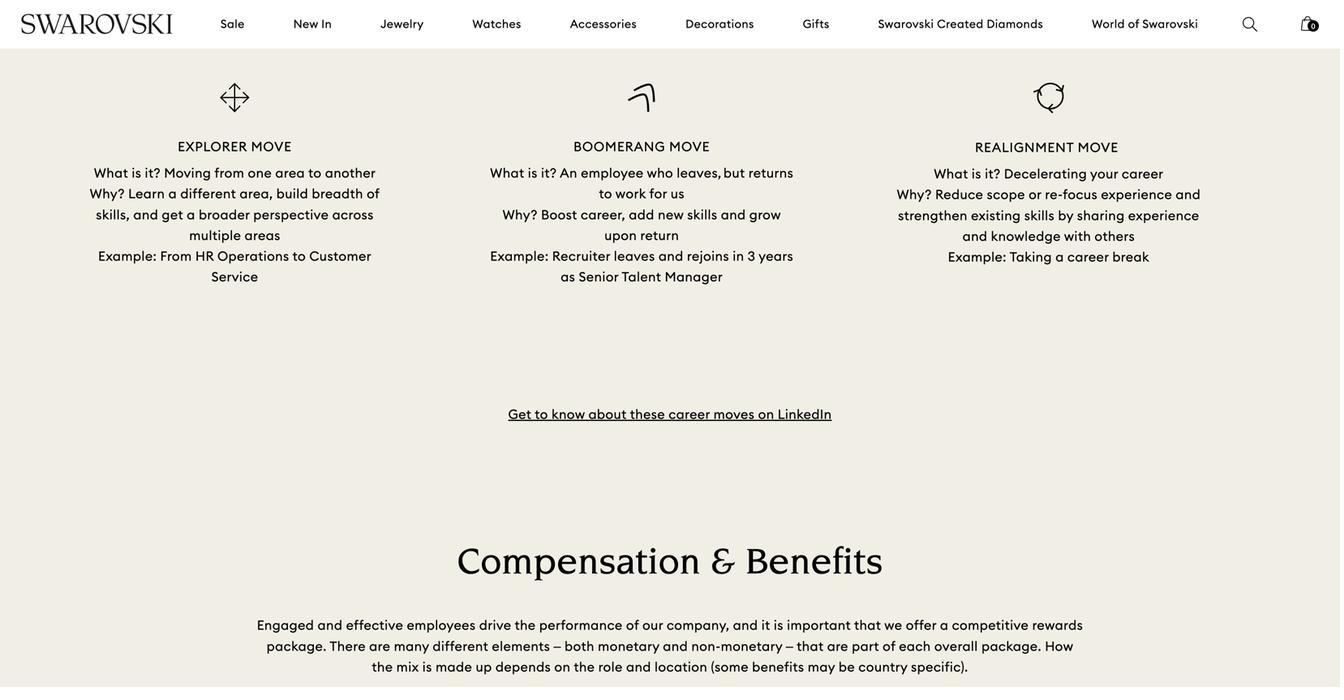 Task type: locate. For each thing, give the bounding box(es) containing it.
watches
[[473, 17, 522, 31]]

manager down rejoins
[[665, 269, 723, 285]]

1 vertical spatial design
[[1028, 20, 1072, 36]]

–
[[554, 638, 561, 655], [786, 638, 794, 655]]

skills inside the what is it? decelerating your career why? reduce scope or re-focus experience and strengthen existing skills by sharing experience and knowledge with others example: taking a career break
[[1025, 207, 1055, 224]]

0 vertical spatial career
[[1122, 166, 1164, 182]]

different inside what is it? moving from one area to another why? learn a different area, build breadth of skills, and get a broader perspective across multiple areas example: from hr operations to customer service
[[180, 186, 236, 202]]

design left world
[[1028, 20, 1072, 36]]

0 horizontal spatial are
[[369, 638, 391, 655]]

jewelry link
[[381, 16, 424, 32]]

2 horizontal spatial what
[[934, 166, 969, 182]]

0 horizontal spatial on
[[555, 659, 571, 676]]

to left customer
[[293, 248, 306, 265]]

2 swarovski from the left
[[1143, 17, 1199, 31]]

example: inside the what is it? decelerating your career why? reduce scope or re-focus experience and strengthen existing skills by sharing experience and knowledge with others example: taking a career break
[[949, 249, 1007, 265]]

1 horizontal spatial are
[[828, 638, 849, 655]]

what left an
[[490, 165, 525, 182]]

a inside engaged and effective employees drive the performance of our company, and it is important that we offer a competitive rewards package. there are many different elements – both monetary and non-monetary – that are part of each overall package. how the mix is made up depends on the role and location (some benefits may be country specific).
[[941, 617, 949, 634]]

2 are from the left
[[828, 638, 849, 655]]

0 horizontal spatial skills
[[688, 206, 718, 223]]

1 horizontal spatial what
[[490, 165, 525, 182]]

career down with
[[1068, 249, 1110, 265]]

0 horizontal spatial package.
[[267, 638, 327, 655]]

it? for moving
[[145, 165, 161, 182]]

is for decelerating
[[972, 166, 982, 182]]

0 horizontal spatial different
[[180, 186, 236, 202]]

from
[[985, 0, 1017, 15], [160, 248, 192, 265]]

it? inside what is it? moving from one area to another why? learn a different area, build breadth of skills, and get a broader perspective across multiple areas example: from hr operations to customer service
[[145, 165, 161, 182]]

move up your
[[1078, 139, 1119, 156]]

operations
[[217, 248, 289, 265]]

employees
[[407, 617, 476, 634]]

0 horizontal spatial move
[[251, 139, 292, 155]]

years
[[759, 248, 794, 265]]

it? inside the what is it? decelerating your career why? reduce scope or re-focus experience and strengthen existing skills by sharing experience and knowledge with others example: taking a career break
[[985, 166, 1001, 182]]

package. down engaged
[[267, 638, 327, 655]]

0 horizontal spatial monetary
[[598, 638, 660, 655]]

what inside what is it? an employee who leaves, but returns to work for us why? boost career, add new skills and grow upon return example: recruiter leaves and rejoins in 3 years as senior talent manager
[[490, 165, 525, 182]]

why?
[[90, 186, 125, 202], [897, 186, 932, 203], [503, 206, 538, 223]]

– left both
[[554, 638, 561, 655]]

cart-mobile image image
[[1302, 16, 1315, 31]]

move up the one
[[251, 139, 292, 155]]

focus
[[1063, 186, 1098, 203]]

0 horizontal spatial it?
[[145, 165, 161, 182]]

of up across
[[367, 186, 380, 202]]

boomerang move
[[574, 139, 710, 155]]

reduce
[[936, 186, 984, 203]]

to up world of swarovski
[[1162, 0, 1176, 15]]

career,
[[581, 206, 626, 223]]

employee
[[581, 165, 644, 182]]

it? up scope
[[985, 166, 1001, 182]]

example: from product design home to product design jewelry
[[923, 0, 1176, 36]]

compensation
[[457, 546, 701, 584]]

search image image
[[1243, 17, 1258, 32]]

0 horizontal spatial manager
[[319, 5, 377, 21]]

know
[[552, 406, 585, 423]]

sale
[[221, 17, 245, 31]]

a right offer
[[941, 617, 949, 634]]

what inside what is it? moving from one area to another why? learn a different area, build breadth of skills, and get a broader perspective across multiple areas example: from hr operations to customer service
[[94, 165, 128, 182]]

linkedin
[[778, 406, 832, 423]]

1 horizontal spatial jewelry
[[1075, 20, 1124, 36]]

and
[[1176, 186, 1201, 203], [133, 206, 158, 223], [721, 206, 746, 223], [963, 228, 988, 245], [659, 248, 684, 265], [318, 617, 343, 634], [733, 617, 758, 634], [663, 638, 688, 655], [627, 659, 652, 676]]

that down important
[[797, 638, 824, 655]]

add
[[629, 206, 655, 223]]

a
[[168, 186, 177, 202], [187, 206, 195, 223], [1056, 249, 1065, 265], [941, 617, 949, 634]]

0 vertical spatial manager
[[319, 5, 377, 21]]

1 horizontal spatial design
[[1074, 0, 1118, 15]]

it? up 'learn'
[[145, 165, 161, 182]]

the left mix
[[372, 659, 393, 676]]

experience up break
[[1129, 207, 1200, 224]]

1 horizontal spatial on
[[759, 406, 775, 423]]

to inside example: from product design home to product design jewelry
[[1162, 0, 1176, 15]]

2 vertical spatial career
[[669, 406, 710, 423]]

of left our
[[626, 617, 639, 634]]

that up part
[[855, 617, 882, 634]]

is right mix
[[423, 659, 432, 676]]

experience down your
[[1102, 186, 1173, 203]]

is left an
[[528, 165, 538, 182]]

career right your
[[1122, 166, 1164, 182]]

there
[[330, 638, 366, 655]]

1 horizontal spatial monetary
[[721, 638, 783, 655]]

design up world
[[1074, 0, 1118, 15]]

why? inside what is it? moving from one area to another why? learn a different area, build breadth of skills, and get a broader perspective across multiple areas example: from hr operations to customer service
[[90, 186, 125, 202]]

why? inside what is it? an employee who leaves, but returns to work for us why? boost career, add new skills and grow upon return example: recruiter leaves and rejoins in 3 years as senior talent manager
[[503, 206, 538, 223]]

why? inside the what is it? decelerating your career why? reduce scope or re-focus experience and strengthen existing skills by sharing experience and knowledge with others example: taking a career break
[[897, 186, 932, 203]]

0 vertical spatial on
[[759, 406, 775, 423]]

on right moves
[[759, 406, 775, 423]]

upon
[[605, 227, 637, 244]]

boomerang
[[574, 139, 666, 155]]

new
[[294, 17, 318, 31]]

on down both
[[555, 659, 571, 676]]

it?
[[145, 165, 161, 182], [541, 165, 557, 182], [985, 166, 1001, 182]]

is inside what is it? an employee who leaves, but returns to work for us why? boost career, add new skills and grow upon return example: recruiter leaves and rejoins in 3 years as senior talent manager
[[528, 165, 538, 182]]

the
[[515, 617, 536, 634], [372, 659, 393, 676], [574, 659, 595, 676]]

0 horizontal spatial design
[[1028, 20, 1072, 36]]

to up career,
[[599, 186, 613, 202]]

jewelry inside example: from product design home to product design jewelry
[[1075, 20, 1124, 36]]

move for explorer move
[[251, 139, 292, 155]]

diamonds
[[987, 17, 1044, 31]]

world of swarovski link
[[1093, 16, 1199, 32]]

1 horizontal spatial why?
[[503, 206, 538, 223]]

1 horizontal spatial –
[[786, 638, 794, 655]]

1 vertical spatial on
[[555, 659, 571, 676]]

with
[[1065, 228, 1092, 245]]

0 horizontal spatial from
[[160, 248, 192, 265]]

career for get to know about these career moves on linkedin
[[669, 406, 710, 423]]

0 horizontal spatial career
[[669, 406, 710, 423]]

performance
[[540, 617, 623, 634]]

is for an
[[528, 165, 538, 182]]

from left hr on the top left of the page
[[160, 248, 192, 265]]

the up "elements"
[[515, 617, 536, 634]]

is for moving
[[132, 165, 141, 182]]

0 vertical spatial different
[[180, 186, 236, 202]]

1 vertical spatial manager
[[665, 269, 723, 285]]

it? left an
[[541, 165, 557, 182]]

why? up skills, on the top left of page
[[90, 186, 125, 202]]

of down home
[[1129, 17, 1140, 31]]

example: down skills, on the top left of page
[[98, 248, 157, 265]]

monetary
[[598, 638, 660, 655], [721, 638, 783, 655]]

what up skills, on the top left of page
[[94, 165, 128, 182]]

skills down or at the right top
[[1025, 207, 1055, 224]]

to right area
[[308, 165, 322, 182]]

0 horizontal spatial –
[[554, 638, 561, 655]]

0 horizontal spatial jewelry
[[381, 17, 424, 31]]

what is it? an employee who leaves, but returns to work for us why? boost career, add new skills and grow upon return example: recruiter leaves and rejoins in 3 years as senior talent manager
[[490, 165, 794, 285]]

moving
[[164, 165, 211, 182]]

0 vertical spatial from
[[985, 0, 1017, 15]]

package.
[[267, 638, 327, 655], [982, 638, 1042, 655]]

1 – from the left
[[554, 638, 561, 655]]

build
[[277, 186, 309, 202]]

career right these
[[669, 406, 710, 423]]

product
[[1020, 0, 1070, 15], [975, 20, 1025, 36]]

to inside what is it? an employee who leaves, but returns to work for us why? boost career, add new skills and grow upon return example: recruiter leaves and rejoins in 3 years as senior talent manager
[[599, 186, 613, 202]]

to left store at the top
[[266, 5, 279, 21]]

1 horizontal spatial move
[[670, 139, 710, 155]]

0 horizontal spatial what
[[94, 165, 128, 182]]

different inside engaged and effective employees drive the performance of our company, and it is important that we offer a competitive rewards package. there are many different elements – both monetary and non-monetary – that are part of each overall package. how the mix is made up depends on the role and location (some benefits may be country specific).
[[433, 638, 489, 655]]

0 vertical spatial that
[[855, 617, 882, 634]]

from
[[215, 165, 245, 182]]

specific).
[[911, 659, 969, 676]]

jewelry down home
[[1075, 20, 1124, 36]]

why? up the strengthen
[[897, 186, 932, 203]]

benefits
[[746, 546, 883, 584]]

created
[[938, 17, 984, 31]]

0 horizontal spatial why?
[[90, 186, 125, 202]]

a up the get
[[168, 186, 177, 202]]

what for what is it? decelerating your career
[[934, 166, 969, 182]]

1 vertical spatial career
[[1068, 249, 1110, 265]]

2 horizontal spatial why?
[[897, 186, 932, 203]]

what inside the what is it? decelerating your career why? reduce scope or re-focus experience and strengthen existing skills by sharing experience and knowledge with others example: taking a career break
[[934, 166, 969, 182]]

swarovski down home
[[1143, 17, 1199, 31]]

2 horizontal spatial career
[[1122, 166, 1164, 182]]

from up diamonds
[[985, 0, 1017, 15]]

is up reduce
[[972, 166, 982, 182]]

different up the 'broader'
[[180, 186, 236, 202]]

move up leaves, but
[[670, 139, 710, 155]]

re-
[[1046, 186, 1063, 203]]

manager right new
[[319, 5, 377, 21]]

2 horizontal spatial it?
[[985, 166, 1001, 182]]

swarovski left created
[[879, 17, 935, 31]]

from inside what is it? moving from one area to another why? learn a different area, build breadth of skills, and get a broader perspective across multiple areas example: from hr operations to customer service
[[160, 248, 192, 265]]

what for what is it? moving from one area to another
[[94, 165, 128, 182]]

example: down existing
[[949, 249, 1007, 265]]

service
[[211, 269, 258, 285]]

why? left boost
[[503, 206, 538, 223]]

– up the benefits
[[786, 638, 794, 655]]

example: up created
[[923, 0, 982, 15]]

for
[[650, 186, 668, 202]]

different up made
[[433, 638, 489, 655]]

work
[[616, 186, 646, 202]]

move
[[251, 139, 292, 155], [670, 139, 710, 155], [1078, 139, 1119, 156]]

swarovski
[[879, 17, 935, 31], [1143, 17, 1199, 31]]

to
[[1162, 0, 1176, 15], [266, 5, 279, 21], [308, 165, 322, 182], [599, 186, 613, 202], [293, 248, 306, 265], [535, 406, 548, 423]]

location
[[655, 659, 708, 676]]

by
[[1059, 207, 1074, 224]]

a right taking
[[1056, 249, 1065, 265]]

1 horizontal spatial manager
[[665, 269, 723, 285]]

the down both
[[574, 659, 595, 676]]

sharing
[[1078, 207, 1125, 224]]

home
[[1121, 0, 1159, 15]]

get
[[508, 406, 532, 423]]

0 vertical spatial experience
[[1102, 186, 1173, 203]]

is inside what is it? moving from one area to another why? learn a different area, build breadth of skills, and get a broader perspective across multiple areas example: from hr operations to customer service
[[132, 165, 141, 182]]

what for what is it? an employee who leaves, but returns to work for us
[[490, 165, 525, 182]]

experience
[[1102, 186, 1173, 203], [1129, 207, 1200, 224]]

are
[[369, 638, 391, 655], [828, 638, 849, 655]]

is inside the what is it? decelerating your career why? reduce scope or re-focus experience and strengthen existing skills by sharing experience and knowledge with others example: taking a career break
[[972, 166, 982, 182]]

on
[[759, 406, 775, 423], [555, 659, 571, 676]]

1 horizontal spatial different
[[433, 638, 489, 655]]

1 horizontal spatial swarovski
[[1143, 17, 1199, 31]]

up
[[476, 659, 492, 676]]

2 horizontal spatial move
[[1078, 139, 1119, 156]]

1 vertical spatial different
[[433, 638, 489, 655]]

skills,
[[96, 206, 130, 223]]

it? inside what is it? an employee who leaves, but returns to work for us why? boost career, add new skills and grow upon return example: recruiter leaves and rejoins in 3 years as senior talent manager
[[541, 165, 557, 182]]

engaged and effective employees drive the performance of our company, and it is important that we offer a competitive rewards package. there are many different elements – both monetary and non-monetary – that are part of each overall package. how the mix is made up depends on the role and location (some benefits may be country specific).
[[257, 617, 1084, 676]]

accessories
[[570, 17, 637, 31]]

moves
[[714, 406, 755, 423]]

1 horizontal spatial from
[[985, 0, 1017, 15]]

jewelry right in
[[381, 17, 424, 31]]

0 horizontal spatial that
[[797, 638, 824, 655]]

be
[[839, 659, 855, 676]]

of
[[1129, 17, 1140, 31], [367, 186, 380, 202], [626, 617, 639, 634], [883, 638, 896, 655]]

are down effective at the left of page
[[369, 638, 391, 655]]

across
[[332, 206, 374, 223]]

example: down boost
[[490, 248, 549, 265]]

1 horizontal spatial package.
[[982, 638, 1042, 655]]

1 horizontal spatial it?
[[541, 165, 557, 182]]

package. down the competitive
[[982, 638, 1042, 655]]

skills right new
[[688, 206, 718, 223]]

example: inside what is it? moving from one area to another why? learn a different area, build breadth of skills, and get a broader perspective across multiple areas example: from hr operations to customer service
[[98, 248, 157, 265]]

0 vertical spatial design
[[1074, 0, 1118, 15]]

monetary down it
[[721, 638, 783, 655]]

is up 'learn'
[[132, 165, 141, 182]]

0 link
[[1302, 15, 1320, 42]]

what is it? decelerating your career why? reduce scope or re-focus experience and strengthen existing skills by sharing experience and knowledge with others example: taking a career break
[[897, 166, 1201, 265]]

are up be
[[828, 638, 849, 655]]

1 horizontal spatial skills
[[1025, 207, 1055, 224]]

2 horizontal spatial the
[[574, 659, 595, 676]]

0 horizontal spatial swarovski
[[879, 17, 935, 31]]

manager
[[319, 5, 377, 21], [665, 269, 723, 285]]

1 vertical spatial from
[[160, 248, 192, 265]]

break
[[1113, 249, 1150, 265]]

monetary up the role
[[598, 638, 660, 655]]

swarovski image
[[20, 14, 174, 34]]

explorer
[[178, 139, 247, 155]]

what up reduce
[[934, 166, 969, 182]]

company,
[[667, 617, 730, 634]]



Task type: describe. For each thing, give the bounding box(es) containing it.
another
[[325, 165, 376, 182]]

strengthen
[[899, 207, 968, 224]]

may
[[808, 659, 836, 676]]

is right it
[[774, 617, 784, 634]]

benefits
[[753, 659, 805, 676]]

our
[[643, 617, 664, 634]]

it? for decelerating
[[985, 166, 1001, 182]]

taking
[[1010, 249, 1053, 265]]

1 vertical spatial that
[[797, 638, 824, 655]]

who
[[647, 165, 674, 182]]

senior
[[579, 269, 619, 285]]

compensation & benefits
[[457, 546, 883, 584]]

example: left the 'sales'
[[92, 5, 151, 21]]

non-
[[692, 638, 721, 655]]

both
[[565, 638, 595, 655]]

new
[[658, 206, 684, 223]]

breadth
[[312, 186, 363, 202]]

new in link
[[294, 16, 332, 32]]

2 – from the left
[[786, 638, 794, 655]]

part
[[852, 638, 880, 655]]

effective
[[346, 617, 404, 634]]

it
[[762, 617, 771, 634]]

career for what is it? decelerating your career why? reduce scope or re-focus experience and strengthen existing skills by sharing experience and knowledge with others example: taking a career break
[[1122, 166, 1164, 182]]

1 horizontal spatial the
[[515, 617, 536, 634]]

&
[[711, 546, 736, 584]]

drive
[[479, 617, 512, 634]]

knowledge
[[992, 228, 1061, 245]]

get to know about these career moves on linkedin link
[[508, 406, 832, 423]]

rejoins
[[687, 248, 730, 265]]

watches link
[[473, 16, 522, 32]]

accessories link
[[570, 16, 637, 32]]

2 package. from the left
[[982, 638, 1042, 655]]

in
[[322, 17, 332, 31]]

it? for an
[[541, 165, 557, 182]]

hr
[[195, 248, 214, 265]]

about
[[589, 406, 627, 423]]

get
[[162, 206, 183, 223]]

customer
[[309, 248, 372, 265]]

realignment move
[[976, 139, 1123, 156]]

3
[[748, 248, 756, 265]]

elements
[[492, 638, 550, 655]]

on inside engaged and effective employees drive the performance of our company, and it is important that we offer a competitive rewards package. there are many different elements – both monetary and non-monetary – that are part of each overall package. how the mix is made up depends on the role and location (some benefits may be country specific).
[[555, 659, 571, 676]]

or
[[1029, 186, 1042, 203]]

what is it? moving from one area to another why? learn a different area, build breadth of skills, and get a broader perspective across multiple areas example: from hr operations to customer service
[[90, 165, 380, 285]]

1 package. from the left
[[267, 638, 327, 655]]

your
[[1091, 166, 1119, 182]]

we
[[885, 617, 903, 634]]

talent
[[622, 269, 662, 285]]

2 monetary from the left
[[721, 638, 783, 655]]

engaged
[[257, 617, 314, 634]]

offer
[[906, 617, 937, 634]]

sale link
[[221, 16, 245, 32]]

many
[[394, 638, 429, 655]]

skills inside what is it? an employee who leaves, but returns to work for us why? boost career, add new skills and grow upon return example: recruiter leaves and rejoins in 3 years as senior talent manager
[[688, 206, 718, 223]]

perspective
[[253, 206, 329, 223]]

us
[[671, 186, 685, 202]]

1 swarovski from the left
[[879, 17, 935, 31]]

explorer move
[[178, 139, 292, 155]]

scope
[[987, 186, 1026, 203]]

returns
[[749, 165, 794, 182]]

world of swarovski
[[1093, 17, 1199, 31]]

(some
[[711, 659, 749, 676]]

0 horizontal spatial the
[[372, 659, 393, 676]]

of down we on the right of page
[[883, 638, 896, 655]]

decorations link
[[686, 16, 755, 32]]

sales
[[155, 5, 188, 21]]

1 monetary from the left
[[598, 638, 660, 655]]

consultant
[[192, 5, 262, 21]]

rewards
[[1033, 617, 1084, 634]]

leaves
[[614, 248, 655, 265]]

example: inside what is it? an employee who leaves, but returns to work for us why? boost career, add new skills and grow upon return example: recruiter leaves and rejoins in 3 years as senior talent manager
[[490, 248, 549, 265]]

as
[[561, 269, 576, 285]]

get to know about these career moves on linkedin
[[508, 406, 832, 423]]

depends
[[496, 659, 551, 676]]

and inside what is it? moving from one area to another why? learn a different area, build breadth of skills, and get a broader perspective across multiple areas example: from hr operations to customer service
[[133, 206, 158, 223]]

leaves, but
[[677, 165, 746, 182]]

manager inside what is it? an employee who leaves, but returns to work for us why? boost career, add new skills and grow upon return example: recruiter leaves and rejoins in 3 years as senior talent manager
[[665, 269, 723, 285]]

from inside example: from product design home to product design jewelry
[[985, 0, 1017, 15]]

made
[[436, 659, 473, 676]]

areas
[[245, 227, 281, 244]]

1 vertical spatial product
[[975, 20, 1025, 36]]

0 vertical spatial product
[[1020, 0, 1070, 15]]

existing
[[972, 207, 1021, 224]]

a right the get
[[187, 206, 195, 223]]

area,
[[240, 186, 273, 202]]

swarovski created diamonds
[[879, 17, 1044, 31]]

move for realignment move
[[1078, 139, 1119, 156]]

overall
[[935, 638, 979, 655]]

a inside the what is it? decelerating your career why? reduce scope or re-focus experience and strengthen existing skills by sharing experience and knowledge with others example: taking a career break
[[1056, 249, 1065, 265]]

learn
[[128, 186, 165, 202]]

gifts link
[[803, 16, 830, 32]]

1 are from the left
[[369, 638, 391, 655]]

1 horizontal spatial that
[[855, 617, 882, 634]]

swarovski created diamonds link
[[879, 16, 1044, 32]]

world
[[1093, 17, 1126, 31]]

1 vertical spatial experience
[[1129, 207, 1200, 224]]

recruiter
[[553, 248, 611, 265]]

country
[[859, 659, 908, 676]]

example: inside example: from product design home to product design jewelry
[[923, 0, 982, 15]]

of inside what is it? moving from one area to another why? learn a different area, build breadth of skills, and get a broader perspective across multiple areas example: from hr operations to customer service
[[367, 186, 380, 202]]

move for boomerang move
[[670, 139, 710, 155]]

these
[[630, 406, 665, 423]]

one
[[248, 165, 272, 182]]

return
[[641, 227, 680, 244]]

to right get
[[535, 406, 548, 423]]

grow
[[750, 206, 781, 223]]

area
[[275, 165, 305, 182]]

store
[[282, 5, 316, 21]]

1 horizontal spatial career
[[1068, 249, 1110, 265]]

mix
[[397, 659, 419, 676]]

an
[[560, 165, 578, 182]]



Task type: vqa. For each thing, say whether or not it's contained in the screenshot.


